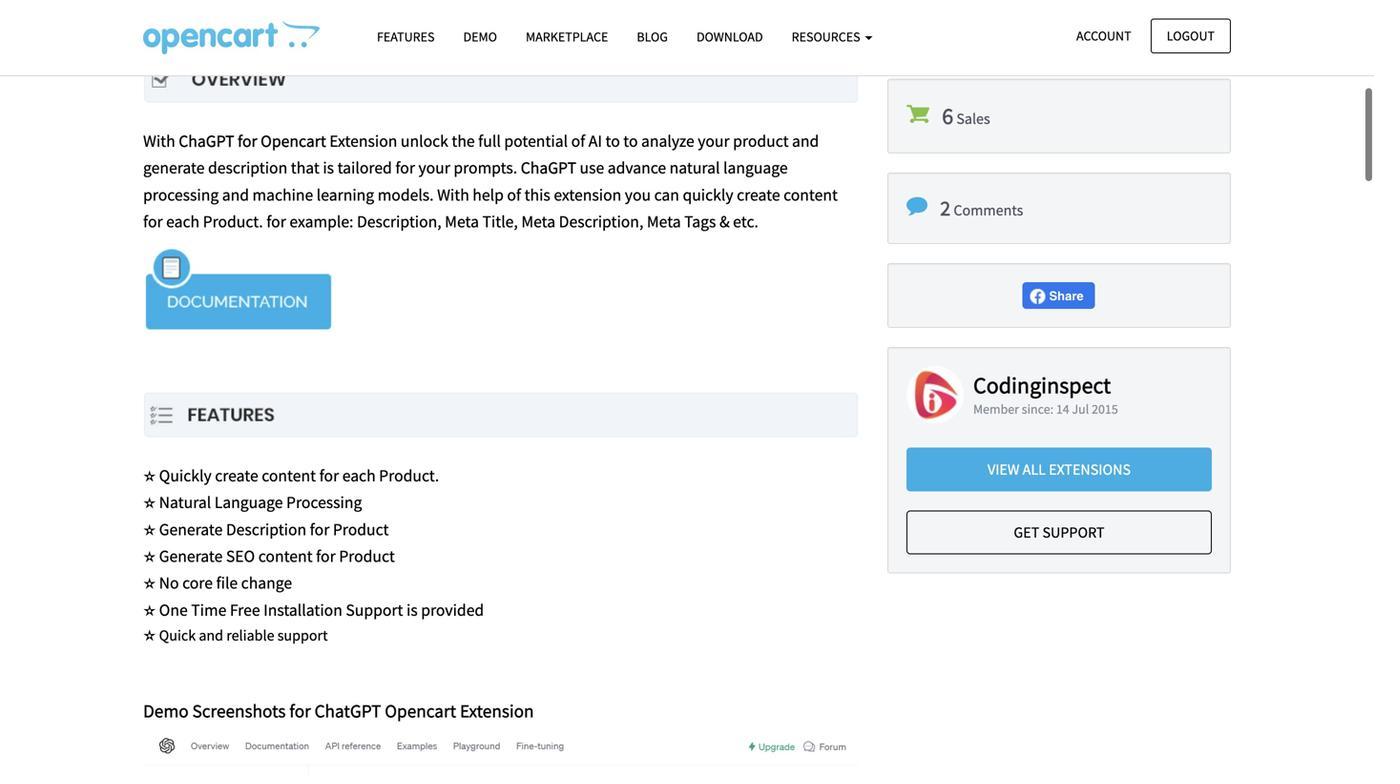 Task type: describe. For each thing, give the bounding box(es) containing it.
0 horizontal spatial your
[[418, 157, 450, 179]]

and inside "use advance natural language processing and machine learning models. with help of this extension you can quickly create content for each product. for example: description, meta title, meta description, meta tags & etc."
[[222, 184, 249, 206]]

help
[[473, 184, 504, 206]]

natural
[[159, 492, 211, 514]]

ai
[[589, 130, 602, 152]]

comments
[[954, 201, 1023, 220]]

free
[[230, 600, 260, 621]]

and inside extension unlock the full potential of ai to to analyze your product and generate description that is tailored for your prompts.
[[792, 130, 819, 152]]

support inside 'link'
[[1043, 524, 1105, 543]]

2 description, from the left
[[559, 211, 644, 232]]

member
[[974, 401, 1019, 418]]

language
[[723, 157, 788, 179]]

product. inside the ✫ quickly create content for each product. ✫ natural language processing ✫ generate description for product ✫ generate seo content for product ✫ no core file change ✫ one time free installation support is provided ✫ quick and reliable support
[[379, 465, 439, 487]]

quickly
[[159, 465, 212, 487]]

cart mini image
[[907, 103, 930, 126]]

support
[[277, 627, 328, 646]]

download link
[[682, 20, 778, 54]]

file
[[216, 573, 238, 594]]

4 ✫ from the top
[[143, 548, 156, 567]]

blog link
[[623, 20, 682, 54]]

&
[[720, 211, 730, 232]]

for inside extension unlock the full potential of ai to to analyze your product and generate description that is tailored for your prompts.
[[395, 157, 415, 179]]

advance
[[608, 157, 666, 179]]

content inside "use advance natural language processing and machine learning models. with help of this extension you can quickly create content for each product. for example: description, meta title, meta description, meta tags & etc."
[[784, 184, 838, 206]]

account
[[1077, 27, 1132, 44]]

marketplace link
[[512, 20, 623, 54]]

logout link
[[1151, 19, 1231, 53]]

you
[[625, 184, 651, 206]]

chatgpt
[[315, 700, 381, 723]]

features link
[[363, 20, 449, 54]]

core
[[182, 573, 213, 594]]

tags
[[684, 211, 716, 232]]

codinginspect
[[974, 371, 1111, 400]]

each inside "use advance natural language processing and machine learning models. with help of this extension you can quickly create content for each product. for example: description, meta title, meta description, meta tags & etc."
[[166, 211, 200, 232]]

view
[[988, 461, 1020, 480]]

of inside "use advance natural language processing and machine learning models. with help of this extension you can quickly create content for each product. for example: description, meta title, meta description, meta tags & etc."
[[507, 184, 521, 206]]

processing
[[286, 492, 362, 514]]

0 vertical spatial with
[[143, 130, 175, 152]]

of inside extension unlock the full potential of ai to to analyze your product and generate description that is tailored for your prompts.
[[571, 130, 585, 152]]

1 horizontal spatial chagpt
[[521, 157, 577, 179]]

machine
[[252, 184, 313, 206]]

that
[[291, 157, 320, 179]]

2 ✫ from the top
[[143, 494, 156, 513]]

with chagpt for opencart
[[143, 130, 330, 152]]

resources link
[[778, 20, 887, 54]]

view all extensions link
[[907, 448, 1212, 492]]

title,
[[482, 211, 518, 232]]

create inside the ✫ quickly create content for each product. ✫ natural language processing ✫ generate description for product ✫ generate seo content for product ✫ no core file change ✫ one time free installation support is provided ✫ quick and reliable support
[[215, 465, 258, 487]]

resources
[[792, 28, 863, 45]]

tailored
[[337, 157, 392, 179]]

demo for demo screenshots for chatgpt opencart extension
[[143, 700, 189, 723]]

13
[[1046, 19, 1061, 38]]

description
[[208, 157, 287, 179]]

etc.
[[733, 211, 759, 232]]

3 ✫ from the top
[[143, 521, 156, 540]]

create inside "use advance natural language processing and machine learning models. with help of this extension you can quickly create content for each product. for example: description, meta title, meta description, meta tags & etc."
[[737, 184, 780, 206]]

codinginspect member since: 14 jul 2015
[[974, 371, 1118, 418]]

support inside the ✫ quickly create content for each product. ✫ natural language processing ✫ generate description for product ✫ generate seo content for product ✫ no core file change ✫ one time free installation support is provided ✫ quick and reliable support
[[346, 600, 403, 621]]

potential
[[504, 130, 568, 152]]

extension unlock the full potential of ai to to analyze your product and generate description that is tailored for your prompts.
[[143, 130, 819, 179]]

download
[[697, 28, 763, 45]]

sales
[[957, 109, 990, 128]]

language
[[215, 492, 283, 514]]

is inside the ✫ quickly create content for each product. ✫ natural language processing ✫ generate description for product ✫ generate seo content for product ✫ no core file change ✫ one time free installation support is provided ✫ quick and reliable support
[[407, 600, 418, 621]]

generate
[[143, 157, 205, 179]]

seo
[[226, 546, 255, 567]]

1 vertical spatial content
[[262, 465, 316, 487]]

this
[[525, 184, 551, 206]]

2 comments
[[940, 195, 1023, 221]]

✫ quickly create content for each product. ✫ natural language processing ✫ generate description for product ✫ generate seo content for product ✫ no core file change ✫ one time free installation support is provided ✫ quick and reliable support
[[143, 465, 484, 646]]

1 meta from the left
[[445, 211, 479, 232]]

opencart - chatgpt for opencart image
[[143, 20, 320, 54]]

each inside the ✫ quickly create content for each product. ✫ natural language processing ✫ generate description for product ✫ generate seo content for product ✫ no core file change ✫ one time free installation support is provided ✫ quick and reliable support
[[342, 465, 376, 487]]

demo link
[[449, 20, 512, 54]]

6 ✫ from the top
[[143, 602, 156, 621]]

features
[[377, 28, 435, 45]]

change
[[241, 573, 292, 594]]

blog
[[637, 28, 668, 45]]

6
[[942, 102, 954, 130]]

use advance natural language processing and machine learning models. with help of this extension you can quickly create content for each product. for example: description, meta title, meta description, meta tags & etc.
[[143, 157, 838, 232]]

2 meta from the left
[[521, 211, 556, 232]]

1 vertical spatial extension
[[460, 700, 534, 723]]

view all extensions
[[988, 461, 1131, 480]]

codinginspect image
[[907, 367, 964, 424]]

provided
[[421, 600, 484, 621]]

1 ✫ from the top
[[143, 467, 156, 486]]

2015
[[1092, 401, 1118, 418]]

0 vertical spatial chagpt
[[179, 130, 234, 152]]

extension inside extension unlock the full potential of ai to to analyze your product and generate description that is tailored for your prompts.
[[330, 130, 397, 152]]



Task type: vqa. For each thing, say whether or not it's contained in the screenshot.
Opencart - Blog image
no



Task type: locate. For each thing, give the bounding box(es) containing it.
1 horizontal spatial product.
[[379, 465, 439, 487]]

1 vertical spatial generate
[[159, 546, 223, 567]]

reliable
[[226, 627, 274, 646]]

demo screenshots for chatgpt opencart extension
[[143, 700, 534, 723]]

0 vertical spatial product
[[333, 519, 389, 541]]

1 vertical spatial product.
[[379, 465, 439, 487]]

0 vertical spatial of
[[571, 130, 585, 152]]

support right installation
[[346, 600, 403, 621]]

get support link
[[907, 511, 1212, 555]]

description, down models.
[[357, 211, 442, 232]]

1 vertical spatial support
[[346, 600, 403, 621]]

1 vertical spatial chagpt
[[521, 157, 577, 179]]

14
[[1056, 401, 1070, 418]]

opencart right chatgpt at the bottom of page
[[385, 700, 456, 723]]

meta down 'can'
[[647, 211, 681, 232]]

can
[[654, 184, 679, 206]]

meta down this
[[521, 211, 556, 232]]

1 horizontal spatial opencart
[[385, 700, 456, 723]]

is inside extension unlock the full potential of ai to to analyze your product and generate description that is tailored for your prompts.
[[323, 157, 334, 179]]

1 vertical spatial create
[[215, 465, 258, 487]]

oct
[[1064, 19, 1086, 38]]

the
[[452, 130, 475, 152]]

13 oct 2023
[[1046, 19, 1120, 38]]

1 horizontal spatial extension
[[460, 700, 534, 723]]

0 vertical spatial each
[[166, 211, 200, 232]]

0 horizontal spatial with
[[143, 130, 175, 152]]

0 vertical spatial product.
[[203, 211, 263, 232]]

is left provided at the bottom left
[[407, 600, 418, 621]]

each
[[166, 211, 200, 232], [342, 465, 376, 487]]

generate
[[159, 519, 223, 541], [159, 546, 223, 567]]

1 horizontal spatial demo
[[463, 28, 497, 45]]

0 vertical spatial and
[[792, 130, 819, 152]]

0 horizontal spatial support
[[346, 600, 403, 621]]

to right ai on the left top
[[606, 130, 620, 152]]

0 vertical spatial your
[[698, 130, 730, 152]]

content down language on the top right
[[784, 184, 838, 206]]

of left ai on the left top
[[571, 130, 585, 152]]

description, down extension
[[559, 211, 644, 232]]

demo left screenshots
[[143, 700, 189, 723]]

1 horizontal spatial your
[[698, 130, 730, 152]]

1 description, from the left
[[357, 211, 442, 232]]

screenshots
[[192, 700, 286, 723]]

1 horizontal spatial of
[[571, 130, 585, 152]]

support right get
[[1043, 524, 1105, 543]]

each up processing
[[342, 465, 376, 487]]

product. inside "use advance natural language processing and machine learning models. with help of this extension you can quickly create content for each product. for example: description, meta title, meta description, meta tags & etc."
[[203, 211, 263, 232]]

analyze
[[641, 130, 695, 152]]

extension
[[554, 184, 622, 206]]

and
[[792, 130, 819, 152], [222, 184, 249, 206], [199, 627, 223, 646]]

with up generate
[[143, 130, 175, 152]]

is right 'that'
[[323, 157, 334, 179]]

demo right 'features'
[[463, 28, 497, 45]]

since:
[[1022, 401, 1054, 418]]

chagpt
[[179, 130, 234, 152], [521, 157, 577, 179]]

1 vertical spatial demo
[[143, 700, 189, 723]]

and right product
[[792, 130, 819, 152]]

quick
[[159, 627, 196, 646]]

0 horizontal spatial extension
[[330, 130, 397, 152]]

generate up "core"
[[159, 546, 223, 567]]

1 vertical spatial with
[[437, 184, 469, 206]]

1 horizontal spatial create
[[737, 184, 780, 206]]

1 vertical spatial each
[[342, 465, 376, 487]]

description,
[[357, 211, 442, 232], [559, 211, 644, 232]]

use
[[580, 157, 604, 179]]

1 horizontal spatial meta
[[521, 211, 556, 232]]

2 vertical spatial and
[[199, 627, 223, 646]]

1 to from the left
[[606, 130, 620, 152]]

content up processing
[[262, 465, 316, 487]]

for
[[238, 130, 257, 152], [395, 157, 415, 179], [143, 211, 163, 232], [266, 211, 286, 232], [319, 465, 339, 487], [310, 519, 330, 541], [316, 546, 336, 567], [289, 700, 311, 723]]

1 vertical spatial opencart
[[385, 700, 456, 723]]

extensions
[[1049, 461, 1131, 480]]

0 vertical spatial support
[[1043, 524, 1105, 543]]

5 ✫ from the top
[[143, 575, 156, 594]]

jul
[[1072, 401, 1089, 418]]

2 generate from the top
[[159, 546, 223, 567]]

processing
[[143, 184, 219, 206]]

0 horizontal spatial description,
[[357, 211, 442, 232]]

product
[[333, 519, 389, 541], [339, 546, 395, 567]]

chagpt up generate
[[179, 130, 234, 152]]

models.
[[378, 184, 434, 206]]

1 vertical spatial product
[[339, 546, 395, 567]]

create down language on the top right
[[737, 184, 780, 206]]

0 vertical spatial is
[[323, 157, 334, 179]]

0 vertical spatial content
[[784, 184, 838, 206]]

unlock
[[401, 130, 448, 152]]

1 vertical spatial of
[[507, 184, 521, 206]]

chagpt up this
[[521, 157, 577, 179]]

0 horizontal spatial is
[[323, 157, 334, 179]]

1 horizontal spatial with
[[437, 184, 469, 206]]

learning
[[317, 184, 374, 206]]

example:
[[290, 211, 354, 232]]

0 horizontal spatial product.
[[203, 211, 263, 232]]

and down time on the left of page
[[199, 627, 223, 646]]

product
[[733, 130, 789, 152]]

installation
[[263, 600, 342, 621]]

2 horizontal spatial meta
[[647, 211, 681, 232]]

get support
[[1014, 524, 1105, 543]]

and inside the ✫ quickly create content for each product. ✫ natural language processing ✫ generate description for product ✫ generate seo content for product ✫ no core file change ✫ one time free installation support is provided ✫ quick and reliable support
[[199, 627, 223, 646]]

account link
[[1060, 19, 1148, 53]]

is
[[323, 157, 334, 179], [407, 600, 418, 621]]

content up change
[[258, 546, 313, 567]]

0 horizontal spatial each
[[166, 211, 200, 232]]

0 horizontal spatial create
[[215, 465, 258, 487]]

one
[[159, 600, 188, 621]]

to up advance
[[624, 130, 638, 152]]

2 vertical spatial content
[[258, 546, 313, 567]]

opencart
[[261, 130, 326, 152], [385, 700, 456, 723]]

1 horizontal spatial description,
[[559, 211, 644, 232]]

product.
[[203, 211, 263, 232], [379, 465, 439, 487]]

content
[[784, 184, 838, 206], [262, 465, 316, 487], [258, 546, 313, 567]]

all
[[1023, 461, 1046, 480]]

1 horizontal spatial support
[[1043, 524, 1105, 543]]

0 horizontal spatial meta
[[445, 211, 479, 232]]

0 vertical spatial generate
[[159, 519, 223, 541]]

7 ✫ from the top
[[143, 627, 156, 646]]

prompts.
[[454, 157, 517, 179]]

1 vertical spatial and
[[222, 184, 249, 206]]

1 horizontal spatial to
[[624, 130, 638, 152]]

with left help
[[437, 184, 469, 206]]

quickly
[[683, 184, 734, 206]]

description
[[226, 519, 307, 541]]

logout
[[1167, 27, 1215, 44]]

meta down help
[[445, 211, 479, 232]]

full
[[478, 130, 501, 152]]

2 to from the left
[[624, 130, 638, 152]]

0 horizontal spatial opencart
[[261, 130, 326, 152]]

your
[[698, 130, 730, 152], [418, 157, 450, 179]]

0 horizontal spatial demo
[[143, 700, 189, 723]]

get
[[1014, 524, 1040, 543]]

and down description
[[222, 184, 249, 206]]

to
[[606, 130, 620, 152], [624, 130, 638, 152]]

1 vertical spatial your
[[418, 157, 450, 179]]

generate down natural
[[159, 519, 223, 541]]

of left this
[[507, 184, 521, 206]]

1 vertical spatial is
[[407, 600, 418, 621]]

demo
[[463, 28, 497, 45], [143, 700, 189, 723]]

✫
[[143, 467, 156, 486], [143, 494, 156, 513], [143, 521, 156, 540], [143, 548, 156, 567], [143, 575, 156, 594], [143, 602, 156, 621], [143, 627, 156, 646]]

demo for demo
[[463, 28, 497, 45]]

6 sales
[[942, 102, 990, 130]]

create up "language"
[[215, 465, 258, 487]]

0 horizontal spatial of
[[507, 184, 521, 206]]

2
[[940, 195, 951, 221]]

comment image
[[907, 196, 928, 217]]

your down unlock
[[418, 157, 450, 179]]

marketplace
[[526, 28, 608, 45]]

0 horizontal spatial chagpt
[[179, 130, 234, 152]]

of
[[571, 130, 585, 152], [507, 184, 521, 206]]

0 horizontal spatial to
[[606, 130, 620, 152]]

no
[[159, 573, 179, 594]]

0 vertical spatial create
[[737, 184, 780, 206]]

with inside "use advance natural language processing and machine learning models. with help of this extension you can quickly create content for each product. for example: description, meta title, meta description, meta tags & etc."
[[437, 184, 469, 206]]

3 meta from the left
[[647, 211, 681, 232]]

0 vertical spatial extension
[[330, 130, 397, 152]]

0 vertical spatial opencart
[[261, 130, 326, 152]]

1 horizontal spatial each
[[342, 465, 376, 487]]

natural
[[670, 157, 720, 179]]

your up natural
[[698, 130, 730, 152]]

1 horizontal spatial is
[[407, 600, 418, 621]]

opencart up 'that'
[[261, 130, 326, 152]]

2023
[[1089, 19, 1120, 38]]

time
[[191, 600, 226, 621]]

1 generate from the top
[[159, 519, 223, 541]]

each down processing
[[166, 211, 200, 232]]

0 vertical spatial demo
[[463, 28, 497, 45]]



